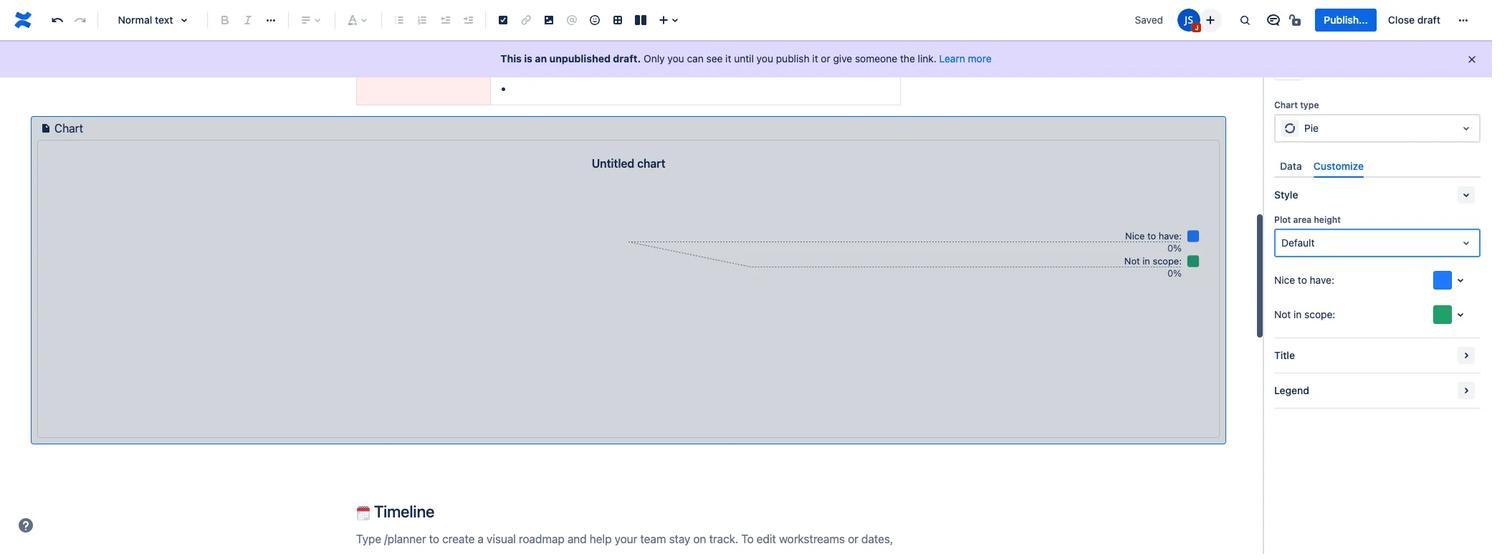 Task type: vqa. For each thing, say whether or not it's contained in the screenshot.
bottom ITSM
no



Task type: locate. For each thing, give the bounding box(es) containing it.
italic ⌘i image
[[240, 11, 257, 29]]

open image
[[1459, 120, 1476, 137], [1459, 235, 1476, 252]]

confluence image
[[11, 9, 34, 32], [11, 9, 34, 32]]

collapse image
[[1459, 187, 1476, 204]]

give
[[834, 52, 853, 65]]

chart for chart type
[[1315, 60, 1341, 72]]

or
[[821, 52, 831, 65]]

tab list
[[1275, 154, 1482, 178]]

1 horizontal spatial you
[[757, 52, 774, 65]]

1 vertical spatial chart image
[[37, 120, 54, 137]]

pie
[[1305, 122, 1319, 134]]

is
[[524, 52, 533, 65]]

area
[[1294, 215, 1312, 225]]

0 vertical spatial chart image
[[1281, 57, 1298, 75]]

bold ⌘b image
[[217, 11, 234, 29]]

it
[[726, 52, 732, 65], [813, 52, 819, 65]]

0 horizontal spatial you
[[668, 52, 685, 65]]

0 horizontal spatial it
[[726, 52, 732, 65]]

chart image for untitled
[[37, 120, 54, 137]]

you right until
[[757, 52, 774, 65]]

pie chart image
[[1282, 120, 1299, 137]]

draft
[[1418, 14, 1441, 26]]

open image down close image
[[1459, 120, 1476, 137]]

open image for plot area height
[[1459, 235, 1476, 252]]

someone
[[855, 52, 898, 65]]

not in scope: image
[[1453, 306, 1470, 324]]

default
[[1282, 237, 1316, 249]]

:calendar_spiral: image
[[356, 506, 371, 521]]

in
[[1294, 308, 1303, 321]]

close
[[1389, 14, 1416, 26]]

nice to have:
[[1275, 274, 1335, 286]]

it left or at the top right
[[813, 52, 819, 65]]

2 open image from the top
[[1459, 235, 1476, 252]]

link.
[[918, 52, 937, 65]]

2 vertical spatial chart
[[54, 122, 83, 135]]

invite to edit image
[[1203, 11, 1220, 28]]

1 horizontal spatial chart image
[[1281, 57, 1298, 75]]

1 vertical spatial chart
[[1275, 100, 1299, 110]]

expand image
[[1459, 347, 1476, 364]]

table image
[[610, 11, 627, 29]]

more
[[968, 52, 992, 65]]

chart for untitled chart
[[54, 122, 83, 135]]

0 horizontal spatial chart
[[54, 122, 83, 135]]

data
[[1281, 160, 1303, 172]]

expand image
[[1459, 382, 1476, 400]]

2 it from the left
[[813, 52, 819, 65]]

bullet list ⌘⇧8 image
[[391, 11, 408, 29]]

chart
[[1315, 60, 1341, 72], [1275, 100, 1299, 110], [54, 122, 83, 135]]

timeline
[[371, 502, 435, 521]]

1 horizontal spatial it
[[813, 52, 819, 65]]

2 horizontal spatial chart
[[1315, 60, 1341, 72]]

0 vertical spatial open image
[[1459, 120, 1476, 137]]

it right see on the left
[[726, 52, 732, 65]]

2 you from the left
[[757, 52, 774, 65]]

customize
[[1314, 160, 1365, 172]]

have:
[[1311, 274, 1335, 286]]

redo ⌘⇧z image
[[72, 11, 89, 29]]

chart image
[[1281, 57, 1298, 75], [37, 120, 54, 137]]

indent tab image
[[460, 11, 477, 29]]

the
[[901, 52, 916, 65]]

0 horizontal spatial chart image
[[37, 120, 54, 137]]

chart type
[[1275, 100, 1320, 110]]

normal text
[[118, 14, 173, 26]]

publish...
[[1325, 14, 1369, 26]]

you left can
[[668, 52, 685, 65]]

can
[[687, 52, 704, 65]]

draft.
[[613, 52, 641, 65]]

plot area height
[[1275, 215, 1342, 225]]

only
[[644, 52, 665, 65]]

open image up nice to have: icon
[[1459, 235, 1476, 252]]

1 open image from the top
[[1459, 120, 1476, 137]]

saved
[[1136, 14, 1164, 26]]

you
[[668, 52, 685, 65], [757, 52, 774, 65]]

learn
[[940, 52, 966, 65]]

untitled chart
[[592, 157, 666, 170]]

1 vertical spatial open image
[[1459, 235, 1476, 252]]

until
[[734, 52, 754, 65]]

undo ⌘z image
[[49, 11, 66, 29]]

0 vertical spatial chart
[[1315, 60, 1341, 72]]

scope:
[[1305, 308, 1336, 321]]

help image
[[17, 517, 34, 534]]



Task type: describe. For each thing, give the bounding box(es) containing it.
outdent ⇧tab image
[[437, 11, 454, 29]]

add image, video, or file image
[[541, 11, 558, 29]]

more image
[[1456, 11, 1473, 29]]

type
[[1301, 100, 1320, 110]]

action item image
[[495, 11, 512, 29]]

learn more link
[[940, 52, 992, 65]]

not
[[1275, 308, 1292, 321]]

link image
[[518, 11, 535, 29]]

tab list containing data
[[1275, 154, 1482, 178]]

title
[[1275, 349, 1296, 362]]

open image for chart type
[[1459, 120, 1476, 137]]

close draft
[[1389, 14, 1441, 26]]

close draft button
[[1380, 9, 1450, 32]]

style
[[1275, 189, 1299, 201]]

normal text button
[[104, 4, 202, 36]]

height
[[1315, 215, 1342, 225]]

dismiss image
[[1467, 54, 1479, 65]]

numbered list ⌘⇧7 image
[[414, 11, 431, 29]]

emoji image
[[587, 11, 604, 29]]

text
[[155, 14, 173, 26]]

jacob simon image
[[1178, 9, 1201, 32]]

nice to have: image
[[1453, 272, 1470, 289]]

untitled
[[592, 157, 635, 170]]

:calendar_spiral: image
[[356, 506, 371, 521]]

nice
[[1275, 274, 1296, 286]]

mention image
[[564, 11, 581, 29]]

see
[[707, 52, 723, 65]]

an
[[535, 52, 547, 65]]

1 horizontal spatial chart
[[1275, 100, 1299, 110]]

publish
[[776, 52, 810, 65]]

chart
[[638, 157, 666, 170]]

find and replace image
[[1237, 11, 1254, 29]]

chart image for chart
[[1281, 57, 1298, 75]]

close image
[[1461, 54, 1479, 72]]

more formatting image
[[262, 11, 280, 29]]

to
[[1299, 274, 1308, 286]]

normal
[[118, 14, 152, 26]]

1 it from the left
[[726, 52, 732, 65]]

this
[[501, 52, 522, 65]]

not in scope:
[[1275, 308, 1336, 321]]

meetings
[[514, 60, 562, 73]]

1 you from the left
[[668, 52, 685, 65]]

layouts image
[[632, 11, 650, 29]]

publish... button
[[1316, 9, 1377, 32]]

legend
[[1275, 384, 1310, 397]]

plot
[[1275, 215, 1292, 225]]

unpublished
[[550, 52, 611, 65]]

this is an unpublished draft. only you can see it until you publish it or give someone the link. learn more
[[501, 52, 992, 65]]

comment icon image
[[1266, 11, 1283, 29]]

no restrictions image
[[1289, 11, 1306, 29]]



